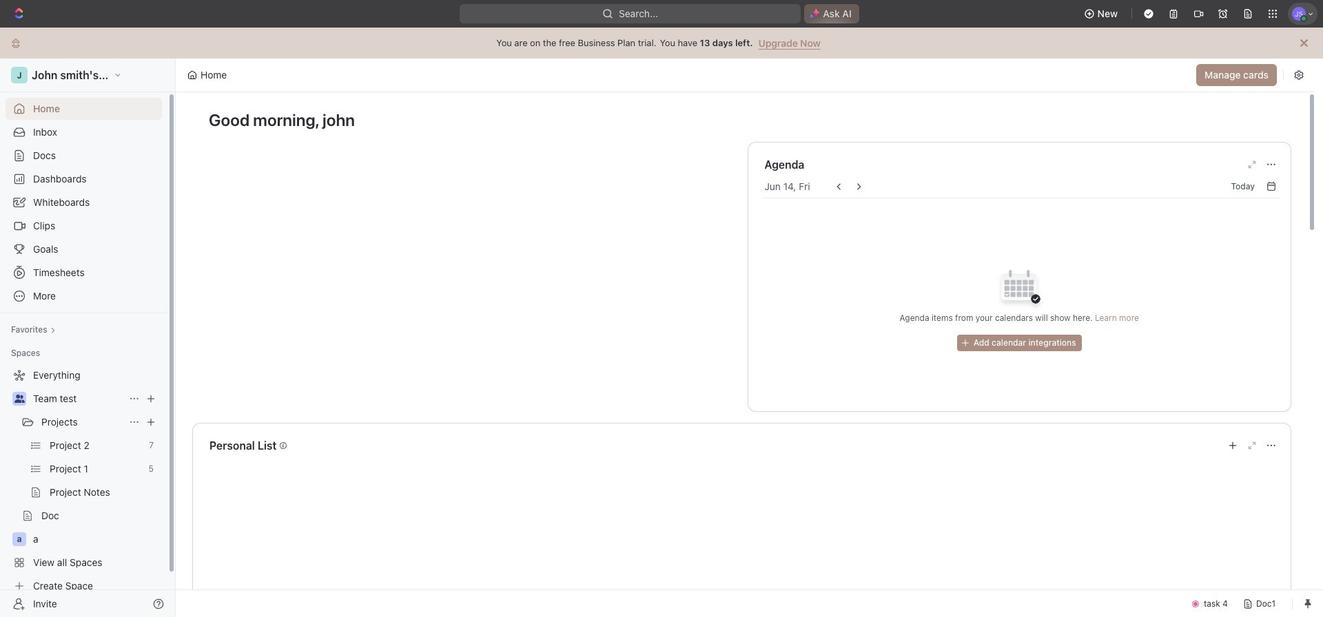 Task type: vqa. For each thing, say whether or not it's contained in the screenshot.
Sidebar navigation
yes



Task type: locate. For each thing, give the bounding box(es) containing it.
john smith's workspace, , element
[[11, 67, 28, 83]]

tree
[[6, 365, 162, 598]]

a, , element
[[12, 533, 26, 547]]

tree inside sidebar navigation
[[6, 365, 162, 598]]



Task type: describe. For each thing, give the bounding box(es) containing it.
user group image
[[14, 395, 24, 403]]

sidebar navigation
[[0, 59, 179, 618]]



